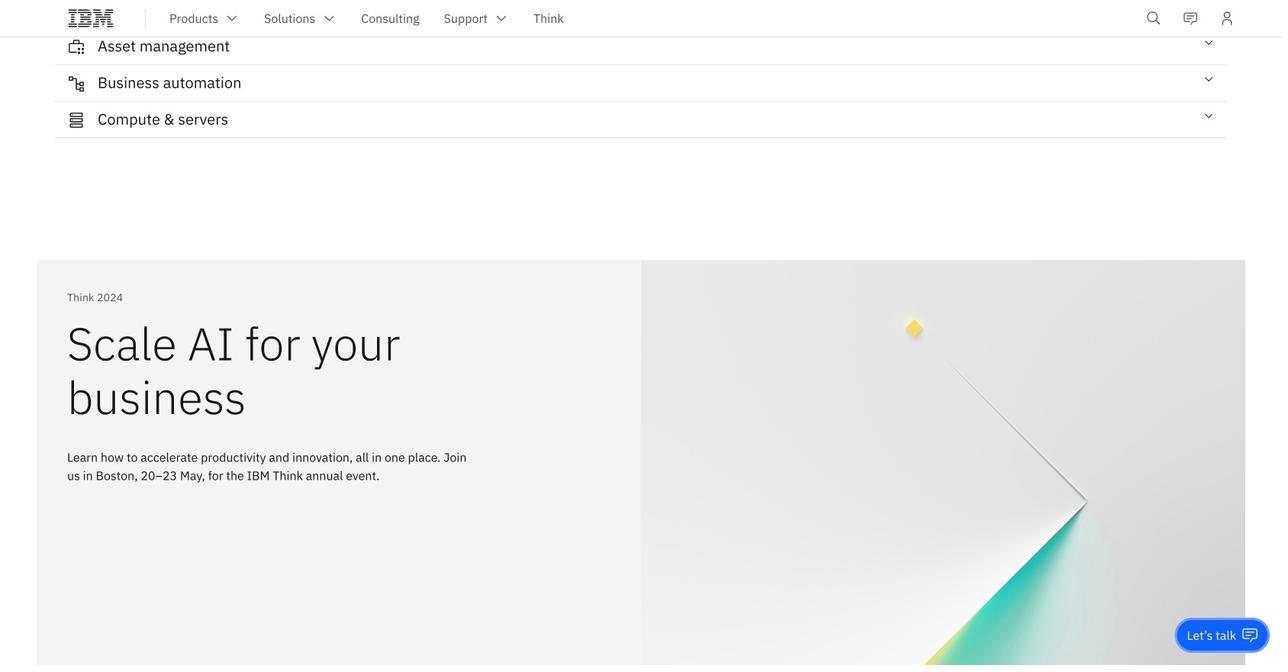 Task type: locate. For each thing, give the bounding box(es) containing it.
let's talk element
[[1187, 627, 1237, 644]]



